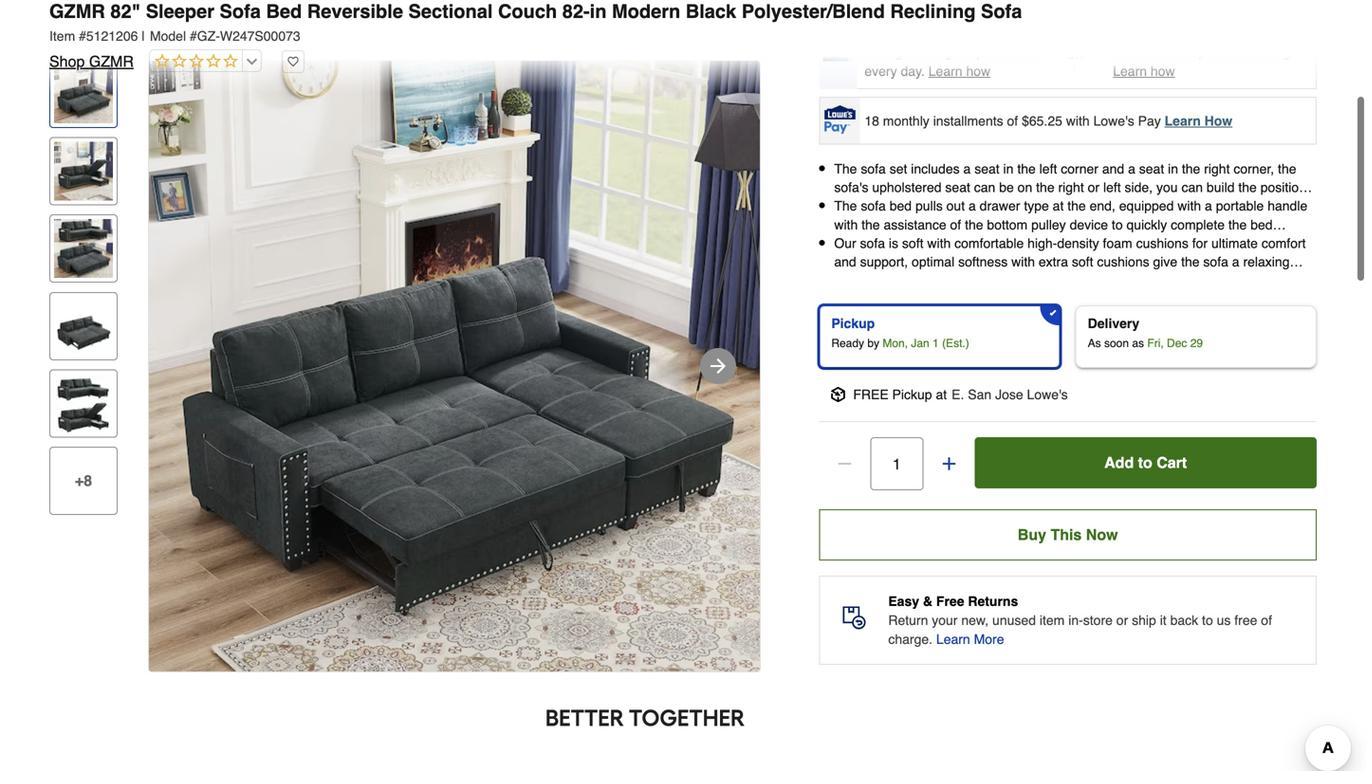 Task type: locate. For each thing, give the bounding box(es) containing it.
with up optimal
[[928, 236, 951, 251]]

of down out
[[950, 217, 962, 232]]

2 horizontal spatial to
[[1202, 613, 1214, 628]]

your down free
[[932, 613, 958, 628]]

0 horizontal spatial #
[[79, 28, 86, 44]]

learn how button down 6
[[1113, 62, 1175, 81]]

1 vertical spatial of
[[950, 217, 962, 232]]

1 horizontal spatial of
[[1007, 113, 1018, 128]]

on inside the sofa set includes a seat in the left corner and a seat in the right corner, the sofa's upholstered seat can be on the right or left side, you can build the position and shape you like
[[1018, 180, 1033, 195]]

2 # from the left
[[190, 28, 197, 44]]

1 horizontal spatial bed
[[1251, 217, 1273, 232]]

better
[[546, 705, 624, 732]]

bed
[[890, 199, 912, 214], [1251, 217, 1273, 232]]

pay
[[1138, 113, 1161, 128]]

1 vertical spatial to
[[1138, 454, 1153, 472]]

for
[[1193, 236, 1208, 251]]

and down our
[[834, 254, 857, 269]]

gzmr up item
[[49, 0, 105, 22]]

sofa
[[861, 161, 886, 177], [861, 199, 886, 214], [860, 236, 885, 251], [1204, 254, 1229, 269]]

ready
[[832, 337, 865, 350]]

a right includes
[[964, 161, 971, 177]]

your inside the sofa bed pulls out a drawer type at the end, equipped with a portable handle with the assistance of the bottom pulley device to quickly complete the bed transformation, it can meet your various needs and no longer worry about unexpected guests
[[995, 236, 1021, 251]]

how down eligible
[[967, 64, 991, 79]]

0 horizontal spatial at
[[936, 387, 947, 402]]

0 horizontal spatial soft
[[902, 236, 924, 251]]

0 vertical spatial gzmr
[[49, 0, 105, 22]]

0 vertical spatial pickup
[[832, 316, 875, 331]]

soft down assistance
[[902, 236, 924, 251]]

1 horizontal spatial your
[[995, 236, 1021, 251]]

1 horizontal spatial it
[[1160, 613, 1167, 628]]

with
[[1113, 45, 1137, 60], [1066, 113, 1090, 128], [1178, 199, 1202, 214], [834, 217, 858, 232], [928, 236, 951, 251], [1012, 254, 1035, 269]]

1 vertical spatial it
[[1160, 613, 1167, 628]]

pickup up ready
[[832, 316, 875, 331]]

with down high- at right
[[1012, 254, 1035, 269]]

in left modern
[[590, 0, 607, 22]]

the down sofa's
[[834, 199, 857, 214]]

on
[[914, 45, 928, 60], [1018, 180, 1033, 195]]

+8
[[75, 472, 92, 490]]

1 horizontal spatial lowe's
[[1094, 113, 1135, 128]]

1 vertical spatial bed
[[1251, 217, 1273, 232]]

lowes pay logo image
[[821, 105, 859, 134]]

sofa down worry
[[1204, 254, 1229, 269]]

2 learn how button from the left
[[1113, 62, 1175, 81]]

optimal
[[912, 254, 955, 269]]

sofa for is
[[860, 236, 885, 251]]

item
[[49, 28, 75, 44]]

cushions down foam
[[1097, 254, 1150, 269]]

1 vertical spatial lowe's
[[1027, 387, 1068, 402]]

density
[[1057, 236, 1100, 251]]

set
[[890, 161, 908, 177]]

2 horizontal spatial of
[[1262, 613, 1273, 628]]

0 vertical spatial right
[[1204, 161, 1230, 177]]

1 vertical spatial your
[[932, 613, 958, 628]]

0 horizontal spatial in
[[590, 0, 607, 22]]

seat up out
[[946, 180, 971, 195]]

0 horizontal spatial can
[[937, 236, 959, 251]]

0 vertical spatial at
[[1053, 199, 1064, 214]]

it right ship
[[1160, 613, 1167, 628]]

gzmr 82" sleeper sofa bed reversible sectional couch 82-in modern black polyester/blend reclining sofa item # 5121206 | model # gz-w247s00073
[[49, 0, 1022, 44]]

of right free
[[1262, 613, 1273, 628]]

better together
[[546, 705, 745, 732]]

dec
[[1167, 337, 1188, 350]]

sofa
[[220, 0, 261, 22], [981, 0, 1022, 22]]

seat up be
[[975, 161, 1000, 177]]

option group containing pickup
[[812, 298, 1325, 376]]

0 vertical spatial left
[[1040, 161, 1058, 177]]

sofa for set
[[861, 161, 886, 177]]

sofa for bed
[[861, 199, 886, 214]]

1 vertical spatial at
[[936, 387, 947, 402]]

0 horizontal spatial right
[[1059, 180, 1084, 195]]

end,
[[1090, 199, 1116, 214]]

shape
[[860, 199, 897, 214]]

1 horizontal spatial you
[[952, 26, 973, 41]]

1 horizontal spatial soft
[[1072, 254, 1094, 269]]

can left build
[[1182, 180, 1203, 195]]

learn down eligible
[[929, 64, 963, 79]]

delivery
[[1088, 316, 1140, 331]]

+8 button
[[49, 447, 118, 515]]

on up day.
[[914, 45, 928, 60]]

in up be
[[1004, 161, 1014, 177]]

0 vertical spatial you
[[952, 26, 973, 41]]

assistance
[[884, 217, 947, 232]]

1 horizontal spatial how
[[1151, 64, 1175, 79]]

0 horizontal spatial of
[[950, 217, 962, 232]]

together
[[629, 705, 745, 732]]

to right add
[[1138, 454, 1153, 472]]

# right model
[[190, 28, 197, 44]]

reclining
[[891, 0, 976, 22]]

zero stars image
[[150, 53, 238, 71]]

to up foam
[[1112, 217, 1123, 232]]

2 horizontal spatial in
[[1168, 161, 1179, 177]]

is
[[889, 236, 899, 251]]

worry
[[1196, 236, 1229, 251]]

free
[[1235, 613, 1258, 628]]

sofa up w247s00073 on the top left
[[220, 0, 261, 22]]

0 horizontal spatial lowe's
[[1027, 387, 1068, 402]]

out
[[947, 199, 965, 214]]

add
[[1105, 454, 1134, 472]]

bed up 'about'
[[1251, 217, 1273, 232]]

easy
[[889, 594, 920, 609]]

1 vertical spatial gzmr
[[89, 53, 134, 70]]

5%
[[1024, 26, 1043, 41]]

right down corner
[[1059, 180, 1084, 195]]

your inside easy & free returns return your new, unused item in-store or ship it back to us free of charge.
[[932, 613, 958, 628]]

#
[[79, 28, 86, 44], [190, 28, 197, 44]]

the inside the sofa bed pulls out a drawer type at the end, equipped with a portable handle with the assistance of the bottom pulley device to quickly complete the bed transformation, it can meet your various needs and no longer worry about unexpected guests
[[834, 199, 857, 214]]

0 vertical spatial or
[[1088, 180, 1100, 195]]

in
[[590, 0, 607, 22], [1004, 161, 1014, 177], [1168, 161, 1179, 177]]

left left corner
[[1040, 161, 1058, 177]]

0 horizontal spatial learn how button
[[929, 62, 991, 81]]

special
[[1192, 45, 1234, 60]]

with left 6
[[1113, 45, 1137, 60]]

1 horizontal spatial learn how button
[[1113, 62, 1175, 81]]

2 how from the left
[[1151, 64, 1175, 79]]

sofa inside the sofa bed pulls out a drawer type at the end, equipped with a portable handle with the assistance of the bottom pulley device to quickly complete the bed transformation, it can meet your various needs and no longer worry about unexpected guests
[[861, 199, 886, 214]]

gzmr
[[49, 0, 105, 22], [89, 53, 134, 70]]

0 horizontal spatial sofa
[[220, 0, 261, 22]]

bed down 'upholstered'
[[890, 199, 912, 214]]

0 horizontal spatial or
[[1088, 180, 1100, 195]]

cart
[[1157, 454, 1187, 472]]

2 the from the top
[[834, 199, 857, 214]]

sofa left set
[[861, 161, 886, 177]]

in-
[[1069, 613, 1084, 628]]

lowe's left pay
[[1094, 113, 1135, 128]]

learn how link
[[1165, 113, 1233, 128]]

1 horizontal spatial left
[[1104, 180, 1121, 195]]

comfort
[[1262, 236, 1306, 251]]

2 horizontal spatial you
[[1157, 180, 1178, 195]]

a down ultimate
[[1233, 254, 1240, 269]]

learn down 6
[[1113, 64, 1147, 79]]

1 learn how button from the left
[[929, 62, 991, 81]]

sleeper
[[146, 0, 214, 22]]

1 horizontal spatial in
[[1004, 161, 1014, 177]]

it inside the sofa bed pulls out a drawer type at the end, equipped with a portable handle with the assistance of the bottom pulley device to quickly complete the bed transformation, it can meet your various needs and no longer worry about unexpected guests
[[927, 236, 933, 251]]

2 sofa from the left
[[981, 0, 1022, 22]]

0 horizontal spatial pickup
[[832, 316, 875, 331]]

option group
[[812, 298, 1325, 376]]

left up "end,"
[[1104, 180, 1121, 195]]

right up build
[[1204, 161, 1230, 177]]

can up optimal
[[937, 236, 959, 251]]

when
[[917, 26, 948, 41]]

bottom
[[987, 217, 1028, 232]]

cushions
[[1136, 236, 1189, 251], [1097, 254, 1150, 269]]

to
[[1112, 217, 1123, 232], [1138, 454, 1153, 472], [1202, 613, 1214, 628]]

2 vertical spatial to
[[1202, 613, 1214, 628]]

it inside easy & free returns return your new, unused item in-store or ship it back to us free of charge.
[[1160, 613, 1167, 628]]

0 vertical spatial your
[[995, 236, 1021, 251]]

can left be
[[974, 180, 996, 195]]

or inside the sofa set includes a seat in the left corner and a seat in the right corner, the sofa's upholstered seat can be on the right or left side, you can build the position and shape you like
[[1088, 180, 1100, 195]]

mon,
[[883, 337, 908, 350]]

1 horizontal spatial #
[[190, 28, 197, 44]]

1 vertical spatial pickup
[[893, 387, 932, 402]]

1 horizontal spatial or
[[1117, 613, 1129, 628]]

cushions up give
[[1136, 236, 1189, 251]]

1 vertical spatial the
[[834, 199, 857, 214]]

to left us
[[1202, 613, 1214, 628]]

corner
[[1061, 161, 1099, 177]]

0 vertical spatial on
[[914, 45, 928, 60]]

a up side,
[[1128, 161, 1136, 177]]

your down bottom
[[995, 236, 1021, 251]]

0 vertical spatial lowe's
[[1094, 113, 1135, 128]]

the
[[834, 161, 857, 177], [834, 199, 857, 214]]

upholstered
[[872, 180, 942, 195]]

and
[[1103, 161, 1125, 177], [834, 199, 857, 214], [1111, 236, 1134, 251], [834, 254, 857, 269]]

lowe's for jose
[[1027, 387, 1068, 402]]

|
[[142, 28, 145, 44]]

how down month
[[1151, 64, 1175, 79]]

the up sofa's
[[834, 161, 857, 177]]

0 horizontal spatial how
[[967, 64, 991, 79]]

0 vertical spatial the
[[834, 161, 857, 177]]

2 vertical spatial you
[[900, 199, 922, 214]]

pickup right free
[[893, 387, 932, 402]]

build
[[1207, 180, 1235, 195]]

our
[[834, 236, 857, 251]]

seat
[[975, 161, 1000, 177], [1139, 161, 1165, 177], [946, 180, 971, 195]]

0 vertical spatial cushions
[[1136, 236, 1189, 251]]

at left e. at the bottom right
[[936, 387, 947, 402]]

you inside when you choose 5% savings on eligible purchases every day.
[[952, 26, 973, 41]]

0 horizontal spatial it
[[927, 236, 933, 251]]

1 how from the left
[[967, 64, 991, 79]]

1 vertical spatial or
[[1117, 613, 1129, 628]]

0 vertical spatial of
[[1007, 113, 1018, 128]]

0 horizontal spatial on
[[914, 45, 928, 60]]

as
[[1132, 337, 1145, 350]]

includes
[[911, 161, 960, 177]]

# right item
[[79, 28, 86, 44]]

on right be
[[1018, 180, 1033, 195]]

the
[[1018, 161, 1036, 177], [1182, 161, 1201, 177], [1278, 161, 1297, 177], [1036, 180, 1055, 195], [1239, 180, 1257, 195], [1068, 199, 1086, 214], [862, 217, 880, 232], [965, 217, 984, 232], [1229, 217, 1247, 232], [1182, 254, 1200, 269]]

payments
[[1235, 26, 1293, 41]]

sofa up unexpected
[[860, 236, 885, 251]]

and left no
[[1111, 236, 1134, 251]]

soft
[[902, 236, 924, 251], [1072, 254, 1094, 269]]

1 horizontal spatial on
[[1018, 180, 1033, 195]]

monthly
[[883, 113, 930, 128]]

charge.
[[889, 632, 933, 647]]

in up equipped
[[1168, 161, 1179, 177]]

learn how button down eligible
[[929, 62, 991, 81]]

heart outline image
[[282, 50, 305, 73]]

seat up side,
[[1139, 161, 1165, 177]]

sofa down sofa's
[[861, 199, 886, 214]]

0 horizontal spatial bed
[[890, 199, 912, 214]]

learn
[[929, 64, 963, 79], [1113, 64, 1147, 79], [1165, 113, 1201, 128], [937, 632, 971, 647]]

soft down density
[[1072, 254, 1094, 269]]

sofa up choose
[[981, 0, 1022, 22]]

1 vertical spatial right
[[1059, 180, 1084, 195]]

1 vertical spatial on
[[1018, 180, 1033, 195]]

you up equipped
[[1157, 180, 1178, 195]]

how inside suggested payments with 6 month special financing. learn how
[[1151, 64, 1175, 79]]

1 horizontal spatial to
[[1138, 454, 1153, 472]]

2 vertical spatial of
[[1262, 613, 1273, 628]]

buy this now button
[[819, 510, 1317, 561]]

how
[[1205, 113, 1233, 128]]

of left $65.25
[[1007, 113, 1018, 128]]

you up eligible
[[952, 26, 973, 41]]

the inside the sofa set includes a seat in the left corner and a seat in the right corner, the sofa's upholstered seat can be on the right or left side, you can build the position and shape you like
[[834, 161, 857, 177]]

unexpected
[[834, 254, 903, 269]]

1 horizontal spatial sofa
[[981, 0, 1022, 22]]

lowe's right 'jose'
[[1027, 387, 1068, 402]]

1 horizontal spatial can
[[974, 180, 996, 195]]

at up pulley
[[1053, 199, 1064, 214]]

or up "end,"
[[1088, 180, 1100, 195]]

sofa inside the sofa set includes a seat in the left corner and a seat in the right corner, the sofa's upholstered seat can be on the right or left side, you can build the position and shape you like
[[861, 161, 886, 177]]

or left ship
[[1117, 613, 1129, 628]]

it up optimal
[[927, 236, 933, 251]]

gzmr down 5121206
[[89, 53, 134, 70]]

add to cart
[[1105, 454, 1187, 472]]

1 horizontal spatial at
[[1053, 199, 1064, 214]]

1 the from the top
[[834, 161, 857, 177]]

0 vertical spatial to
[[1112, 217, 1123, 232]]

or
[[1088, 180, 1100, 195], [1117, 613, 1129, 628]]

quickly
[[1127, 217, 1168, 232]]

2 horizontal spatial seat
[[1139, 161, 1165, 177]]

gzmr  #gz-w247s00073 - thumbnail2 image
[[54, 142, 113, 201]]

5121206
[[86, 28, 138, 44]]

0 vertical spatial it
[[927, 236, 933, 251]]

0 horizontal spatial to
[[1112, 217, 1123, 232]]

of
[[1007, 113, 1018, 128], [950, 217, 962, 232], [1262, 613, 1273, 628]]

1 horizontal spatial pickup
[[893, 387, 932, 402]]

you down 'upholstered'
[[900, 199, 922, 214]]

returns
[[968, 594, 1019, 609]]

0 horizontal spatial your
[[932, 613, 958, 628]]

lowe's
[[1094, 113, 1135, 128], [1027, 387, 1068, 402]]

the inside our sofa is soft with comfortable high-density foam cushions for ultimate comfort and support, optimal softness with extra soft cushions give the sofa a relaxing feeling
[[1182, 254, 1200, 269]]



Task type: vqa. For each thing, say whether or not it's contained in the screenshot.
nightmare
no



Task type: describe. For each thing, give the bounding box(es) containing it.
at inside the sofa bed pulls out a drawer type at the end, equipped with a portable handle with the assistance of the bottom pulley device to quickly complete the bed transformation, it can meet your various needs and no longer worry about unexpected guests
[[1053, 199, 1064, 214]]

free pickup at e. san jose lowe's
[[853, 387, 1068, 402]]

or inside easy & free returns return your new, unused item in-store or ship it back to us free of charge.
[[1117, 613, 1129, 628]]

of inside the sofa bed pulls out a drawer type at the end, equipped with a portable handle with the assistance of the bottom pulley device to quickly complete the bed transformation, it can meet your various needs and no longer worry about unexpected guests
[[950, 217, 962, 232]]

2 horizontal spatial can
[[1182, 180, 1203, 195]]

arrow right image
[[707, 355, 730, 378]]

minus image
[[835, 455, 854, 474]]

buy this now
[[1018, 526, 1118, 544]]

reversible
[[307, 0, 403, 22]]

(est.)
[[942, 337, 970, 350]]

gzmr  #gz-w247s00073 image
[[149, 61, 760, 672]]

1 horizontal spatial right
[[1204, 161, 1230, 177]]

ultimate
[[1212, 236, 1258, 251]]

the for the sofa set includes a seat in the left corner and a seat in the right corner, the sofa's upholstered seat can be on the right or left side, you can build the position and shape you like
[[834, 161, 857, 177]]

and right corner
[[1103, 161, 1125, 177]]

side,
[[1125, 180, 1153, 195]]

0 vertical spatial bed
[[890, 199, 912, 214]]

foam
[[1103, 236, 1133, 251]]

easy & free returns return your new, unused item in-store or ship it back to us free of charge.
[[889, 594, 1273, 647]]

can inside the sofa bed pulls out a drawer type at the end, equipped with a portable handle with the assistance of the bottom pulley device to quickly complete the bed transformation, it can meet your various needs and no longer worry about unexpected guests
[[937, 236, 959, 251]]

savings
[[865, 45, 910, 60]]

give
[[1153, 254, 1178, 269]]

0 horizontal spatial you
[[900, 199, 922, 214]]

guests
[[907, 254, 946, 269]]

1 horizontal spatial seat
[[975, 161, 1000, 177]]

1 vertical spatial soft
[[1072, 254, 1094, 269]]

pickup ready by mon, jan 1 (est.)
[[832, 316, 970, 350]]

about
[[1233, 236, 1266, 251]]

shop gzmr
[[49, 53, 134, 70]]

on inside when you choose 5% savings on eligible purchases every day.
[[914, 45, 928, 60]]

bed
[[266, 0, 302, 22]]

1 vertical spatial you
[[1157, 180, 1178, 195]]

san
[[968, 387, 992, 402]]

complete
[[1171, 217, 1225, 232]]

add to cart button
[[975, 438, 1317, 489]]

82"
[[110, 0, 141, 22]]

learn how button for when you choose 5% savings on eligible purchases every day.
[[929, 62, 991, 81]]

polyester/blend
[[742, 0, 885, 22]]

pickup image
[[831, 387, 846, 402]]

$65.25
[[1022, 113, 1063, 128]]

soon
[[1105, 337, 1129, 350]]

return
[[889, 613, 928, 628]]

with up complete
[[1178, 199, 1202, 214]]

learn how button for suggested payments with 6 month special financing.
[[1113, 62, 1175, 81]]

gzmr  #gz-w247s00073 - thumbnail4 image
[[54, 297, 113, 356]]

equipped
[[1120, 199, 1174, 214]]

item number 5 1 2 1 2 0 6 and model number g z - w 2 4 7 s 0 0 0 7 3 element
[[49, 27, 1317, 46]]

lowe's for with
[[1094, 113, 1135, 128]]

choose
[[977, 26, 1020, 41]]

position
[[1261, 180, 1307, 195]]

handle
[[1268, 199, 1308, 214]]

1 sofa from the left
[[220, 0, 261, 22]]

shop
[[49, 53, 85, 70]]

free
[[853, 387, 889, 402]]

buy
[[1018, 526, 1047, 544]]

1
[[933, 337, 939, 350]]

model
[[150, 28, 186, 44]]

plus image
[[940, 455, 959, 474]]

black
[[686, 0, 737, 22]]

e.
[[952, 387, 965, 402]]

of inside easy & free returns return your new, unused item in-store or ship it back to us free of charge.
[[1262, 613, 1273, 628]]

the sofa bed pulls out a drawer type at the end, equipped with a portable handle with the assistance of the bottom pulley device to quickly complete the bed transformation, it can meet your various needs and no longer worry about unexpected guests
[[834, 199, 1308, 269]]

pulls
[[916, 199, 943, 214]]

every
[[865, 64, 897, 79]]

a up complete
[[1205, 199, 1213, 214]]

comfortable
[[955, 236, 1024, 251]]

with up our
[[834, 217, 858, 232]]

our sofa is soft with comfortable high-density foam cushions for ultimate comfort and support, optimal softness with extra soft cushions give the sofa a relaxing feeling
[[834, 236, 1306, 288]]

0 horizontal spatial left
[[1040, 161, 1058, 177]]

month
[[1152, 45, 1189, 60]]

learn more
[[937, 632, 1005, 647]]

device
[[1070, 217, 1108, 232]]

and inside our sofa is soft with comfortable high-density foam cushions for ultimate comfort and support, optimal softness with extra soft cushions give the sofa a relaxing feeling
[[834, 254, 857, 269]]

needs
[[1072, 236, 1108, 251]]

this
[[1051, 526, 1082, 544]]

6
[[1141, 45, 1148, 60]]

portable
[[1216, 199, 1264, 214]]

a right out
[[969, 199, 976, 214]]

and inside the sofa bed pulls out a drawer type at the end, equipped with a portable handle with the assistance of the bottom pulley device to quickly complete the bed transformation, it can meet your various needs and no longer worry about unexpected guests
[[1111, 236, 1134, 251]]

w247s00073
[[220, 28, 301, 44]]

financing.
[[1237, 45, 1294, 60]]

how inside learn how button
[[967, 64, 991, 79]]

the for the sofa bed pulls out a drawer type at the end, equipped with a portable handle with the assistance of the bottom pulley device to quickly complete the bed transformation, it can meet your various needs and no longer worry about unexpected guests
[[834, 199, 857, 214]]

sofa's
[[834, 180, 869, 195]]

sectional
[[409, 0, 493, 22]]

0 vertical spatial soft
[[902, 236, 924, 251]]

be
[[999, 180, 1014, 195]]

29
[[1191, 337, 1203, 350]]

gzmr  #gz-w247s00073 - thumbnail image
[[54, 65, 113, 123]]

18
[[865, 113, 880, 128]]

gzmr  #gz-w247s00073 - thumbnail3 image
[[54, 219, 113, 278]]

1 # from the left
[[79, 28, 86, 44]]

gzmr inside gzmr 82" sleeper sofa bed reversible sectional couch 82-in modern black polyester/blend reclining sofa item # 5121206 | model # gz-w247s00073
[[49, 0, 105, 22]]

1 vertical spatial left
[[1104, 180, 1121, 195]]

better together heading
[[49, 703, 1241, 734]]

corner,
[[1234, 161, 1275, 177]]

learn inside suggested payments with 6 month special financing. learn how
[[1113, 64, 1147, 79]]

suggested
[[1170, 26, 1232, 41]]

0 horizontal spatial seat
[[946, 180, 971, 195]]

with right $65.25
[[1066, 113, 1090, 128]]

jose
[[996, 387, 1024, 402]]

with inside suggested payments with 6 month special financing. learn how
[[1113, 45, 1137, 60]]

various
[[1025, 236, 1068, 251]]

to inside easy & free returns return your new, unused item in-store or ship it back to us free of charge.
[[1202, 613, 1214, 628]]

learn down the new,
[[937, 632, 971, 647]]

extra
[[1039, 254, 1069, 269]]

learn inside button
[[929, 64, 963, 79]]

1 vertical spatial cushions
[[1097, 254, 1150, 269]]

pulley
[[1032, 217, 1066, 232]]

couch
[[498, 0, 557, 22]]

the sofa set includes a seat in the left corner and a seat in the right corner, the sofa's upholstered seat can be on the right or left side, you can build the position and shape you like
[[834, 161, 1307, 214]]

feeling
[[834, 273, 874, 288]]

no
[[1137, 236, 1152, 251]]

fri,
[[1148, 337, 1164, 350]]

eligible
[[932, 45, 973, 60]]

gzmr  #gz-w247s00073 - thumbnail5 image
[[54, 374, 113, 433]]

in inside gzmr 82" sleeper sofa bed reversible sectional couch 82-in modern black polyester/blend reclining sofa item # 5121206 | model # gz-w247s00073
[[590, 0, 607, 22]]

ship
[[1132, 613, 1157, 628]]

unused
[[993, 613, 1036, 628]]

a inside our sofa is soft with comfortable high-density foam cushions for ultimate comfort and support, optimal softness with extra soft cushions give the sofa a relaxing feeling
[[1233, 254, 1240, 269]]

Stepper number input field with increment and decrement buttons number field
[[871, 438, 924, 491]]

now
[[1086, 526, 1118, 544]]

to inside the sofa bed pulls out a drawer type at the end, equipped with a portable handle with the assistance of the bottom pulley device to quickly complete the bed transformation, it can meet your various needs and no longer worry about unexpected guests
[[1112, 217, 1123, 232]]

relaxing
[[1244, 254, 1290, 269]]

store
[[1084, 613, 1113, 628]]

to inside button
[[1138, 454, 1153, 472]]

transformation,
[[834, 236, 923, 251]]

when you choose 5% savings on eligible purchases every day.
[[865, 26, 1043, 79]]

jan
[[911, 337, 930, 350]]

installments
[[934, 113, 1004, 128]]

18 monthly installments of $65.25 with lowe's pay learn how
[[865, 113, 1233, 128]]

pickup inside pickup ready by mon, jan 1 (est.)
[[832, 316, 875, 331]]

like
[[925, 199, 945, 214]]

and down sofa's
[[834, 199, 857, 214]]

learn right pay
[[1165, 113, 1201, 128]]



